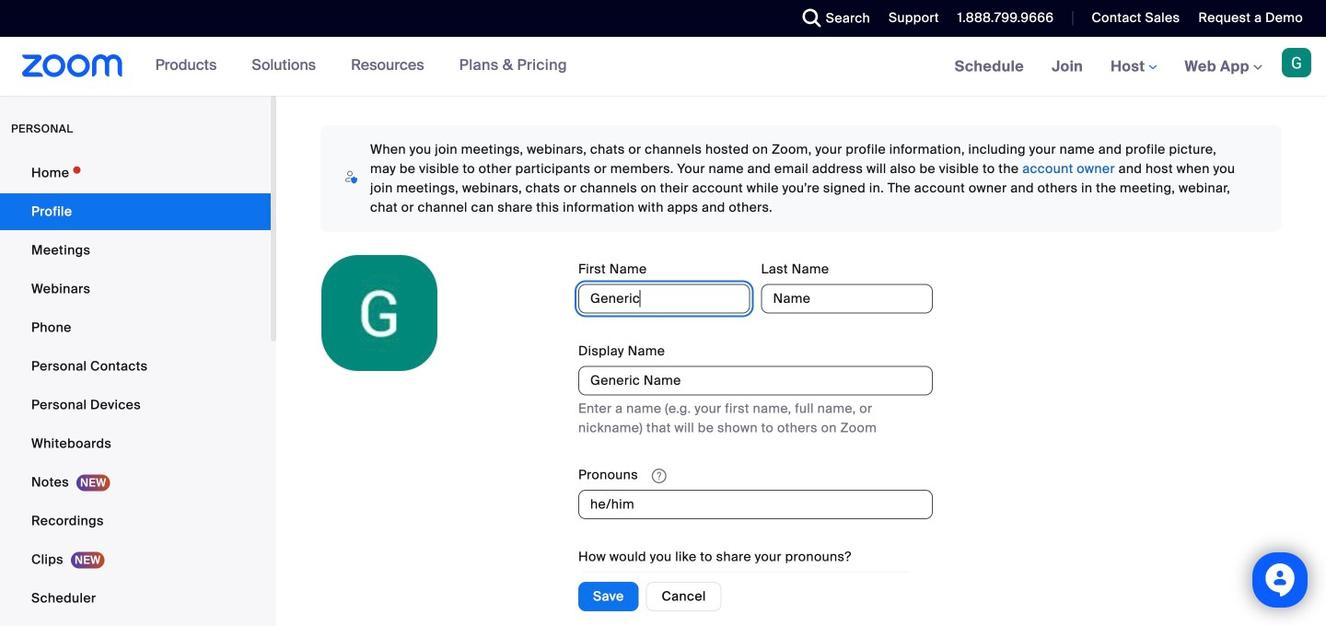 Task type: vqa. For each thing, say whether or not it's contained in the screenshot.
Us
no



Task type: locate. For each thing, give the bounding box(es) containing it.
None text field
[[579, 366, 933, 396]]

zoom logo image
[[22, 54, 123, 77]]

First Name text field
[[579, 284, 750, 314]]

Last Name text field
[[762, 284, 933, 314]]

learn more about pronouns image
[[647, 468, 672, 485]]

profile picture image
[[1283, 48, 1312, 77]]

meetings navigation
[[941, 37, 1327, 97]]

Pronouns text field
[[579, 490, 933, 520]]

banner
[[0, 37, 1327, 97]]

user photo image
[[322, 255, 438, 371]]



Task type: describe. For each thing, give the bounding box(es) containing it.
edit user photo image
[[365, 305, 394, 322]]

product information navigation
[[142, 37, 581, 96]]

personal menu menu
[[0, 155, 271, 627]]



